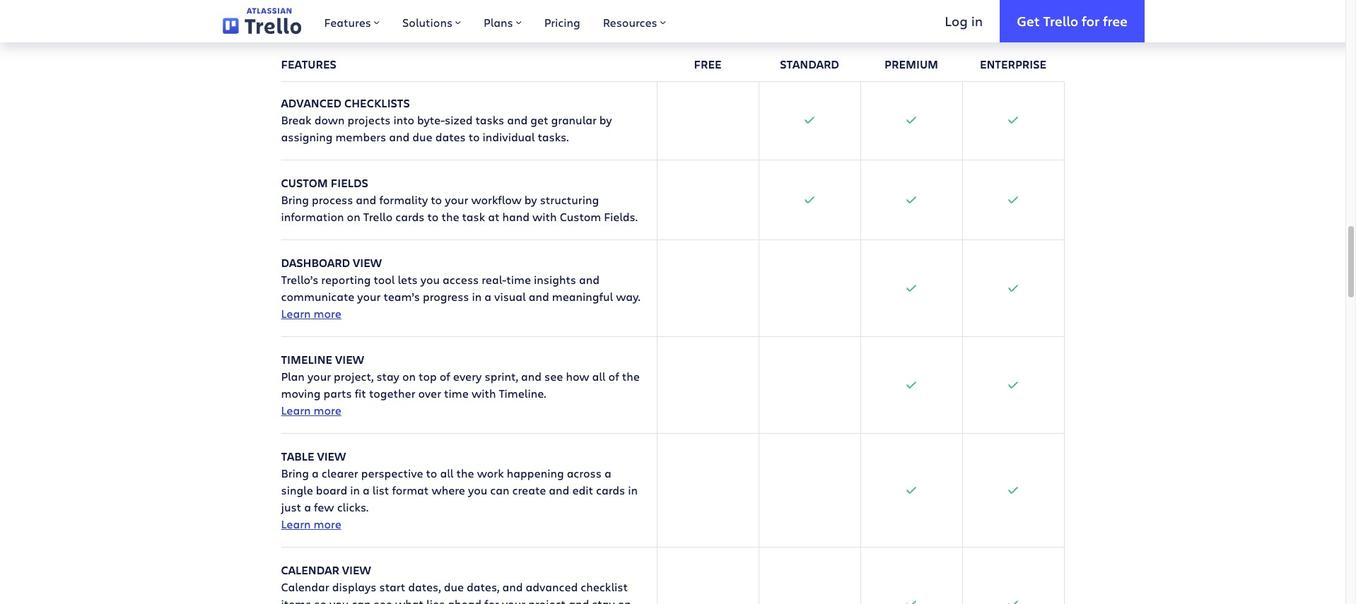 Task type: locate. For each thing, give the bounding box(es) containing it.
1 horizontal spatial all
[[592, 369, 606, 384]]

0 horizontal spatial dates,
[[408, 580, 441, 595]]

in down onboarding
[[325, 50, 334, 65]]

cards right edit
[[596, 483, 625, 498]]

2 vertical spatial view
[[342, 563, 371, 579]]

and up the meaningful
[[579, 272, 599, 287]]

items
[[281, 597, 311, 604]]

more
[[314, 306, 341, 321], [314, 403, 341, 418], [314, 517, 341, 532]]

calendar up so
[[281, 563, 339, 579]]

0 vertical spatial the
[[441, 209, 459, 224]]

with down sprint,
[[472, 386, 496, 401]]

more inside table view bring a clearer perspective to all the work happening across  a single board in a list format where you can create and edit cards in just a few clicks. learn more
[[314, 517, 341, 532]]

bring down table
[[281, 466, 309, 481]]

1 vertical spatial cards
[[596, 483, 625, 498]]

0 vertical spatial with
[[532, 209, 557, 224]]

1 vertical spatial by
[[524, 193, 537, 207]]

structuring
[[540, 193, 599, 207]]

2 bring from the top
[[281, 466, 309, 481]]

0 vertical spatial all
[[592, 369, 606, 384]]

get
[[1017, 12, 1040, 29]]

1 horizontal spatial see
[[544, 369, 563, 384]]

1 vertical spatial due
[[444, 580, 464, 595]]

0 vertical spatial cards
[[395, 209, 425, 224]]

in right log
[[971, 12, 983, 29]]

2 horizontal spatial you
[[468, 483, 487, 498]]

1 horizontal spatial every
[[526, 33, 555, 48]]

and down insights
[[529, 289, 549, 304]]

tasks.
[[538, 130, 569, 144]]

trello down formality
[[363, 209, 393, 224]]

dashboard view trello's reporting tool lets you access real-time insights and communicate your team's progress in a visual and meaningful way. learn more
[[281, 255, 640, 321]]

for left 'free'
[[1082, 12, 1099, 29]]

and up timeline.
[[521, 369, 542, 384]]

0 vertical spatial can
[[490, 483, 509, 498]]

displays
[[332, 580, 376, 595]]

0 vertical spatial see
[[544, 369, 563, 384]]

more down the communicate in the left of the page
[[314, 306, 341, 321]]

at
[[488, 209, 500, 224]]

trello up hires,
[[368, 16, 397, 31]]

the right 'how'
[[622, 369, 640, 384]]

learn more link down moving
[[281, 403, 341, 418]]

features
[[324, 15, 371, 30], [281, 57, 336, 72]]

0 horizontal spatial can
[[352, 597, 371, 604]]

3 learn from the top
[[281, 517, 311, 532]]

stay inside the timeline view plan your project, stay on top of every sprint, and see how all of the moving parts fit together over time with timeline. learn more
[[376, 369, 399, 384]]

fit;
[[540, 16, 554, 31]]

stay down checklist
[[592, 597, 615, 604]]

every
[[526, 33, 555, 48], [453, 369, 482, 384]]

all
[[592, 369, 606, 384], [440, 466, 454, 481]]

board
[[316, 483, 347, 498]]

learn more link
[[281, 306, 341, 321], [281, 403, 341, 418], [281, 517, 341, 532]]

0 horizontal spatial cards
[[395, 209, 425, 224]]

every inside the timeline view plan your project, stay on top of every sprint, and see how all of the moving parts fit together over time with timeline. learn more
[[453, 369, 482, 384]]

table view bring a clearer perspective to all the work happening across  a single board in a list format where you can create and edit cards in just a few clicks. learn more
[[281, 449, 638, 532]]

1 vertical spatial calendar
[[281, 580, 329, 595]]

in right edit
[[628, 483, 638, 498]]

dates,
[[408, 580, 441, 595], [467, 580, 499, 595]]

0 horizontal spatial see
[[374, 597, 392, 604]]

due down byte-
[[412, 130, 432, 144]]

can inside table view bring a clearer perspective to all the work happening across  a single board in a list format where you can create and edit cards in just a few clicks. learn more
[[490, 483, 509, 498]]

for
[[1082, 12, 1099, 29], [484, 597, 499, 604]]

1 vertical spatial more
[[314, 403, 341, 418]]

1 as from the left
[[319, 16, 332, 31]]

time up visual
[[506, 272, 531, 287]]

as up onboarding
[[319, 16, 332, 31]]

all right 'how'
[[592, 369, 606, 384]]

1 horizontal spatial due
[[444, 580, 464, 595]]

1 horizontal spatial can
[[490, 483, 509, 498]]

1 horizontal spatial by
[[599, 113, 612, 127]]

assigning
[[281, 130, 333, 144]]

to down sized
[[469, 130, 480, 144]]

dates
[[435, 130, 466, 144]]

2 vertical spatial you
[[329, 597, 349, 604]]

by up 'hand'
[[524, 193, 537, 207]]

1 horizontal spatial for
[[1082, 12, 1099, 29]]

1 vertical spatial for
[[484, 597, 499, 604]]

0 vertical spatial custom
[[281, 176, 328, 191]]

your down timeline
[[307, 369, 331, 384]]

can
[[490, 483, 509, 498], [352, 597, 371, 604]]

time
[[506, 272, 531, 287], [444, 386, 469, 401]]

bring inside custom fields bring process and formality to your workflow by structuring information on trello cards to the task at hand with custom fields.
[[281, 193, 309, 207]]

1 vertical spatial learn
[[281, 403, 311, 418]]

every down fit;
[[526, 33, 555, 48]]

to down the boards
[[403, 33, 414, 48]]

and down fields
[[356, 193, 376, 207]]

view up the project,
[[335, 352, 364, 368]]

0 vertical spatial view
[[353, 255, 382, 271]]

in
[[971, 12, 983, 29], [325, 50, 334, 65], [472, 289, 482, 304], [350, 483, 360, 498], [628, 483, 638, 498]]

1 horizontal spatial as
[[440, 16, 452, 31]]

of right 'how'
[[608, 369, 619, 384]]

edit
[[572, 483, 593, 498]]

break
[[281, 113, 312, 127]]

time right the over
[[444, 386, 469, 401]]

1 vertical spatial view
[[335, 352, 364, 368]]

1 more from the top
[[314, 306, 341, 321]]

pricing
[[544, 15, 580, 30]]

0 vertical spatial due
[[412, 130, 432, 144]]

1 vertical spatial learn more link
[[281, 403, 341, 418]]

can down "displays"
[[352, 597, 371, 604]]

all inside table view bring a clearer perspective to all the work happening across  a single board in a list format where you can create and edit cards in just a few clicks. learn more
[[440, 466, 454, 481]]

solutions
[[402, 15, 453, 30]]

as
[[319, 16, 332, 31], [440, 16, 452, 31]]

your up planning,
[[455, 16, 479, 31]]

due
[[412, 130, 432, 144], [444, 580, 464, 595]]

more inside the timeline view plan your project, stay on top of every sprint, and see how all of the moving parts fit together over time with timeline. learn more
[[314, 403, 341, 418]]

bring
[[281, 193, 309, 207], [281, 466, 309, 481]]

1 calendar from the top
[[281, 563, 339, 579]]

0 vertical spatial on
[[347, 209, 360, 224]]

1 of from the left
[[440, 369, 450, 384]]

by right granular
[[599, 113, 612, 127]]

your up task
[[445, 193, 468, 207]]

as up sprint
[[440, 16, 452, 31]]

1 vertical spatial see
[[374, 597, 392, 604]]

a
[[484, 289, 491, 304], [312, 466, 319, 481], [604, 466, 611, 481], [363, 483, 370, 498], [304, 500, 311, 515]]

3 more from the top
[[314, 517, 341, 532]]

cards down formality
[[395, 209, 425, 224]]

and up individual
[[507, 113, 528, 127]]

and inside create as many trello boards as your team sees fit; from onboarding new hires, to sprint planning, and every team meeting agenda in between.
[[503, 33, 523, 48]]

project
[[528, 597, 566, 604]]

0 horizontal spatial as
[[319, 16, 332, 31]]

way.
[[616, 289, 640, 304]]

1 vertical spatial you
[[468, 483, 487, 498]]

1 horizontal spatial custom
[[560, 209, 601, 224]]

every left sprint,
[[453, 369, 482, 384]]

you down work
[[468, 483, 487, 498]]

due inside advanced checklists break down projects into byte-sized tasks and get granular by assigning members and due dates to individual tasks.
[[412, 130, 432, 144]]

team up planning,
[[482, 16, 510, 31]]

a down real-
[[484, 289, 491, 304]]

the left task
[[441, 209, 459, 224]]

how
[[566, 369, 589, 384]]

3 learn more link from the top
[[281, 517, 341, 532]]

all up "where"
[[440, 466, 454, 481]]

1 horizontal spatial on
[[402, 369, 416, 384]]

get
[[530, 113, 548, 127]]

in down access
[[472, 289, 482, 304]]

stay inside calendar view calendar displays start dates, due dates, and advanced checklist items so you can see what lies ahead for your project and stay o
[[592, 597, 615, 604]]

progress
[[423, 289, 469, 304]]

2 more from the top
[[314, 403, 341, 418]]

0 horizontal spatial you
[[329, 597, 349, 604]]

1 horizontal spatial team
[[558, 33, 586, 48]]

1 vertical spatial stay
[[592, 597, 615, 604]]

1 vertical spatial every
[[453, 369, 482, 384]]

happening
[[507, 466, 564, 481]]

you right lets
[[420, 272, 440, 287]]

due inside calendar view calendar displays start dates, due dates, and advanced checklist items so you can see what lies ahead for your project and stay o
[[444, 580, 464, 595]]

all inside the timeline view plan your project, stay on top of every sprint, and see how all of the moving parts fit together over time with timeline. learn more
[[592, 369, 606, 384]]

you right so
[[329, 597, 349, 604]]

learn
[[281, 306, 311, 321], [281, 403, 311, 418], [281, 517, 311, 532]]

log in
[[945, 12, 983, 29]]

the up "where"
[[456, 466, 474, 481]]

see inside calendar view calendar displays start dates, due dates, and advanced checklist items so you can see what lies ahead for your project and stay o
[[374, 597, 392, 604]]

view up "displays"
[[342, 563, 371, 579]]

trello inside create as many trello boards as your team sees fit; from onboarding new hires, to sprint planning, and every team meeting agenda in between.
[[368, 16, 397, 31]]

view inside the "dashboard view trello's reporting tool lets you access real-time insights and communicate your team's progress in a visual and meaningful way. learn more"
[[353, 255, 382, 271]]

view up tool
[[353, 255, 382, 271]]

to down formality
[[427, 209, 439, 224]]

trello inside custom fields bring process and formality to your workflow by structuring information on trello cards to the task at hand with custom fields.
[[363, 209, 393, 224]]

custom down 'structuring'
[[560, 209, 601, 224]]

learn more link down the communicate in the left of the page
[[281, 306, 341, 321]]

0 horizontal spatial with
[[472, 386, 496, 401]]

learn down the communicate in the left of the page
[[281, 306, 311, 321]]

more down parts at bottom
[[314, 403, 341, 418]]

with inside the timeline view plan your project, stay on top of every sprint, and see how all of the moving parts fit together over time with timeline. learn more
[[472, 386, 496, 401]]

the inside the timeline view plan your project, stay on top of every sprint, and see how all of the moving parts fit together over time with timeline. learn more
[[622, 369, 640, 384]]

by
[[599, 113, 612, 127], [524, 193, 537, 207]]

2 of from the left
[[608, 369, 619, 384]]

with right 'hand'
[[532, 209, 557, 224]]

bring inside table view bring a clearer perspective to all the work happening across  a single board in a list format where you can create and edit cards in just a few clicks. learn more
[[281, 466, 309, 481]]

can down work
[[490, 483, 509, 498]]

bring for custom
[[281, 193, 309, 207]]

the
[[441, 209, 459, 224], [622, 369, 640, 384], [456, 466, 474, 481]]

0 horizontal spatial on
[[347, 209, 360, 224]]

new
[[345, 33, 369, 48]]

learn down "just" at left bottom
[[281, 517, 311, 532]]

1 vertical spatial bring
[[281, 466, 309, 481]]

your inside custom fields bring process and formality to your workflow by structuring information on trello cards to the task at hand with custom fields.
[[445, 193, 468, 207]]

2 learn from the top
[[281, 403, 311, 418]]

timeline view plan your project, stay on top of every sprint, and see how all of the moving parts fit together over time with timeline. learn more
[[281, 352, 640, 418]]

0 vertical spatial by
[[599, 113, 612, 127]]

1 horizontal spatial stay
[[592, 597, 615, 604]]

due up ahead
[[444, 580, 464, 595]]

you inside calendar view calendar displays start dates, due dates, and advanced checklist items so you can see what lies ahead for your project and stay o
[[329, 597, 349, 604]]

1 horizontal spatial with
[[532, 209, 557, 224]]

on inside the timeline view plan your project, stay on top of every sprint, and see how all of the moving parts fit together over time with timeline. learn more
[[402, 369, 416, 384]]

features inside dropdown button
[[324, 15, 371, 30]]

your down tool
[[357, 289, 381, 304]]

trello
[[1043, 12, 1078, 29], [368, 16, 397, 31], [363, 209, 393, 224]]

format
[[392, 483, 429, 498]]

to inside create as many trello boards as your team sees fit; from onboarding new hires, to sprint planning, and every team meeting agenda in between.
[[403, 33, 414, 48]]

granular
[[551, 113, 597, 127]]

process
[[312, 193, 353, 207]]

0 vertical spatial learn more link
[[281, 306, 341, 321]]

more down the few
[[314, 517, 341, 532]]

2 vertical spatial learn more link
[[281, 517, 341, 532]]

1 horizontal spatial dates,
[[467, 580, 499, 595]]

view
[[317, 449, 346, 465]]

0 vertical spatial calendar
[[281, 563, 339, 579]]

free
[[694, 57, 722, 72]]

to right formality
[[431, 193, 442, 207]]

1 vertical spatial the
[[622, 369, 640, 384]]

parts
[[323, 386, 352, 401]]

your inside create as many trello boards as your team sees fit; from onboarding new hires, to sprint planning, and every team meeting agenda in between.
[[455, 16, 479, 31]]

and down checklist
[[569, 597, 589, 604]]

real-
[[482, 272, 506, 287]]

insights
[[534, 272, 576, 287]]

1 horizontal spatial true
[[1075, 26, 1096, 38]]

team down from
[[558, 33, 586, 48]]

2 vertical spatial the
[[456, 466, 474, 481]]

table
[[281, 449, 314, 465]]

dates, up ahead
[[467, 580, 499, 595]]

0 horizontal spatial by
[[524, 193, 537, 207]]

your left project
[[502, 597, 525, 604]]

and left edit
[[549, 483, 569, 498]]

log in link
[[928, 0, 1000, 42]]

view inside the timeline view plan your project, stay on top of every sprint, and see how all of the moving parts fit together over time with timeline. learn more
[[335, 352, 364, 368]]

0 horizontal spatial stay
[[376, 369, 399, 384]]

0 horizontal spatial every
[[453, 369, 482, 384]]

1 vertical spatial all
[[440, 466, 454, 481]]

0 vertical spatial for
[[1082, 12, 1099, 29]]

custom fields bring process and formality to your workflow by structuring information on trello cards to the task at hand with custom fields.
[[281, 176, 638, 224]]

see down start
[[374, 597, 392, 604]]

a inside the "dashboard view trello's reporting tool lets you access real-time insights and communicate your team's progress in a visual and meaningful way. learn more"
[[484, 289, 491, 304]]

calendar up items on the left bottom
[[281, 580, 329, 595]]

and down sees
[[503, 33, 523, 48]]

0 vertical spatial stay
[[376, 369, 399, 384]]

time inside the timeline view plan your project, stay on top of every sprint, and see how all of the moving parts fit together over time with timeline. learn more
[[444, 386, 469, 401]]

0 vertical spatial more
[[314, 306, 341, 321]]

into
[[393, 113, 414, 127]]

sprint
[[417, 33, 448, 48]]

custom
[[281, 176, 328, 191], [560, 209, 601, 224]]

0 horizontal spatial of
[[440, 369, 450, 384]]

advanced
[[526, 580, 578, 595]]

1 horizontal spatial you
[[420, 272, 440, 287]]

0 horizontal spatial time
[[444, 386, 469, 401]]

list
[[372, 483, 389, 498]]

dates, up lies
[[408, 580, 441, 595]]

learn more link down the few
[[281, 517, 341, 532]]

cards
[[395, 209, 425, 224], [596, 483, 625, 498]]

reporting
[[321, 272, 371, 287]]

0 vertical spatial team
[[482, 16, 510, 31]]

2 vertical spatial more
[[314, 517, 341, 532]]

many
[[335, 16, 365, 31]]

0 vertical spatial features
[[324, 15, 371, 30]]

see
[[544, 369, 563, 384], [374, 597, 392, 604]]

true left 'free'
[[1075, 26, 1096, 38]]

a left list
[[363, 483, 370, 498]]

0 vertical spatial learn
[[281, 306, 311, 321]]

with inside custom fields bring process and formality to your workflow by structuring information on trello cards to the task at hand with custom fields.
[[532, 209, 557, 224]]

true right log
[[973, 26, 994, 38]]

stay up together
[[376, 369, 399, 384]]

1 vertical spatial with
[[472, 386, 496, 401]]

1 vertical spatial on
[[402, 369, 416, 384]]

a right across
[[604, 466, 611, 481]]

your inside calendar view calendar displays start dates, due dates, and advanced checklist items so you can see what lies ahead for your project and stay o
[[502, 597, 525, 604]]

1 vertical spatial can
[[352, 597, 371, 604]]

0 horizontal spatial for
[[484, 597, 499, 604]]

0 horizontal spatial true
[[973, 26, 994, 38]]

1 bring from the top
[[281, 193, 309, 207]]

for right ahead
[[484, 597, 499, 604]]

learn inside the "dashboard view trello's reporting tool lets you access real-time insights and communicate your team's progress in a visual and meaningful way. learn more"
[[281, 306, 311, 321]]

2 learn more link from the top
[[281, 403, 341, 418]]

0 horizontal spatial all
[[440, 466, 454, 481]]

to up "where"
[[426, 466, 437, 481]]

your inside the "dashboard view trello's reporting tool lets you access real-time insights and communicate your team's progress in a visual and meaningful way. learn more"
[[357, 289, 381, 304]]

your
[[455, 16, 479, 31], [445, 193, 468, 207], [357, 289, 381, 304], [307, 369, 331, 384], [502, 597, 525, 604]]

0 vertical spatial bring
[[281, 193, 309, 207]]

1 learn from the top
[[281, 306, 311, 321]]

custom up process
[[281, 176, 328, 191]]

fit
[[355, 386, 366, 401]]

hires,
[[371, 33, 400, 48]]

of right top at the bottom of page
[[440, 369, 450, 384]]

1 horizontal spatial time
[[506, 272, 531, 287]]

1 horizontal spatial cards
[[596, 483, 625, 498]]

0 horizontal spatial due
[[412, 130, 432, 144]]

the for fields
[[441, 209, 459, 224]]

advanced checklists break down projects into byte-sized tasks and get granular by assigning members and due dates to individual tasks.
[[281, 96, 612, 144]]

0 vertical spatial time
[[506, 272, 531, 287]]

checklist
[[581, 580, 628, 595]]

0 vertical spatial you
[[420, 272, 440, 287]]

learn more link for table
[[281, 517, 341, 532]]

2 vertical spatial learn
[[281, 517, 311, 532]]

see left 'how'
[[544, 369, 563, 384]]

features down onboarding
[[281, 57, 336, 72]]

features up new
[[324, 15, 371, 30]]

your inside the timeline view plan your project, stay on top of every sprint, and see how all of the moving parts fit together over time with timeline. learn more
[[307, 369, 331, 384]]

1 horizontal spatial of
[[608, 369, 619, 384]]

in inside create as many trello boards as your team sees fit; from onboarding new hires, to sprint planning, and every team meeting agenda in between.
[[325, 50, 334, 65]]

bring up information
[[281, 193, 309, 207]]

1 vertical spatial time
[[444, 386, 469, 401]]

learn down moving
[[281, 403, 311, 418]]

on left top at the bottom of page
[[402, 369, 416, 384]]

on down process
[[347, 209, 360, 224]]

0 vertical spatial every
[[526, 33, 555, 48]]

the inside custom fields bring process and formality to your workflow by structuring information on trello cards to the task at hand with custom fields.
[[441, 209, 459, 224]]

1 learn more link from the top
[[281, 306, 341, 321]]

access
[[443, 272, 479, 287]]



Task type: vqa. For each thing, say whether or not it's contained in the screenshot.
the rightmost date
no



Task type: describe. For each thing, give the bounding box(es) containing it.
in inside the "dashboard view trello's reporting tool lets you access real-time insights and communicate your team's progress in a visual and meaningful way. learn more"
[[472, 289, 482, 304]]

checklists
[[344, 96, 410, 111]]

single
[[281, 483, 313, 498]]

onboarding
[[281, 33, 342, 48]]

together
[[369, 386, 415, 401]]

view for dashboard view
[[353, 255, 382, 271]]

fields
[[331, 176, 368, 191]]

0 horizontal spatial custom
[[281, 176, 328, 191]]

tool
[[374, 272, 395, 287]]

learn inside the timeline view plan your project, stay on top of every sprint, and see how all of the moving parts fit together over time with timeline. learn more
[[281, 403, 311, 418]]

log
[[945, 12, 968, 29]]

more inside the "dashboard view trello's reporting tool lets you access real-time insights and communicate your team's progress in a visual and meaningful way. learn more"
[[314, 306, 341, 321]]

see inside the timeline view plan your project, stay on top of every sprint, and see how all of the moving parts fit together over time with timeline. learn more
[[544, 369, 563, 384]]

project,
[[334, 369, 374, 384]]

hand
[[502, 209, 530, 224]]

time inside the "dashboard view trello's reporting tool lets you access real-time insights and communicate your team's progress in a visual and meaningful way. learn more"
[[506, 272, 531, 287]]

get trello for free
[[1017, 12, 1128, 29]]

task
[[462, 209, 485, 224]]

0 horizontal spatial team
[[482, 16, 510, 31]]

clearer
[[322, 466, 358, 481]]

in up clicks.
[[350, 483, 360, 498]]

learn inside table view bring a clearer perspective to all the work happening across  a single board in a list format where you can create and edit cards in just a few clicks. learn more
[[281, 517, 311, 532]]

information
[[281, 209, 344, 224]]

between.
[[337, 50, 387, 65]]

a down view
[[312, 466, 319, 481]]

visual
[[494, 289, 526, 304]]

meaningful
[[552, 289, 613, 304]]

enterprise
[[980, 57, 1046, 72]]

every inside create as many trello boards as your team sees fit; from onboarding new hires, to sprint planning, and every team meeting agenda in between.
[[526, 33, 555, 48]]

boards
[[400, 16, 437, 31]]

across
[[567, 466, 602, 481]]

agenda
[[281, 50, 322, 65]]

individual
[[483, 130, 535, 144]]

can inside calendar view calendar displays start dates, due dates, and advanced checklist items so you can see what lies ahead for your project and stay o
[[352, 597, 371, 604]]

create
[[512, 483, 546, 498]]

over
[[418, 386, 441, 401]]

communicate
[[281, 289, 354, 304]]

perspective
[[361, 466, 423, 481]]

atlassian trello image
[[223, 8, 301, 34]]

top
[[419, 369, 437, 384]]

and down "into"
[[389, 130, 410, 144]]

planning,
[[451, 33, 500, 48]]

1 vertical spatial features
[[281, 57, 336, 72]]

from
[[557, 16, 582, 31]]

work
[[477, 466, 504, 481]]

meeting
[[589, 33, 633, 48]]

and inside the timeline view plan your project, stay on top of every sprint, and see how all of the moving parts fit together over time with timeline. learn more
[[521, 369, 542, 384]]

dashboard
[[281, 255, 350, 271]]

1 dates, from the left
[[408, 580, 441, 595]]

features button
[[313, 0, 391, 42]]

the inside table view bring a clearer perspective to all the work happening across  a single board in a list format where you can create and edit cards in just a few clicks. learn more
[[456, 466, 474, 481]]

timeline
[[281, 352, 332, 368]]

so
[[314, 597, 327, 604]]

workflow
[[471, 193, 522, 207]]

2 calendar from the top
[[281, 580, 329, 595]]

2 dates, from the left
[[467, 580, 499, 595]]

to inside table view bring a clearer perspective to all the work happening across  a single board in a list format where you can create and edit cards in just a few clicks. learn more
[[426, 466, 437, 481]]

few
[[314, 500, 334, 515]]

create
[[281, 16, 316, 31]]

calendar view calendar displays start dates, due dates, and advanced checklist items so you can see what lies ahead for your project and stay o
[[281, 563, 631, 604]]

pricing link
[[533, 0, 592, 42]]

to inside advanced checklists break down projects into byte-sized tasks and get granular by assigning members and due dates to individual tasks.
[[469, 130, 480, 144]]

cards inside custom fields bring process and formality to your workflow by structuring information on trello cards to the task at hand with custom fields.
[[395, 209, 425, 224]]

learn more link for dashboard
[[281, 306, 341, 321]]

team's
[[384, 289, 420, 304]]

for inside calendar view calendar displays start dates, due dates, and advanced checklist items so you can see what lies ahead for your project and stay o
[[484, 597, 499, 604]]

on inside custom fields bring process and formality to your workflow by structuring information on trello cards to the task at hand with custom fields.
[[347, 209, 360, 224]]

sized
[[445, 113, 473, 127]]

and inside table view bring a clearer perspective to all the work happening across  a single board in a list format where you can create and edit cards in just a few clicks. learn more
[[549, 483, 569, 498]]

standard
[[780, 57, 839, 72]]

timeline.
[[499, 386, 546, 401]]

and inside custom fields bring process and formality to your workflow by structuring information on trello cards to the task at hand with custom fields.
[[356, 193, 376, 207]]

premium
[[884, 57, 938, 72]]

the for view
[[622, 369, 640, 384]]

just
[[281, 500, 301, 515]]

tasks
[[475, 113, 504, 127]]

get trello for free link
[[1000, 0, 1145, 42]]

lies
[[426, 597, 445, 604]]

cards inside table view bring a clearer perspective to all the work happening across  a single board in a list format where you can create and edit cards in just a few clicks. learn more
[[596, 483, 625, 498]]

what
[[395, 597, 424, 604]]

lets
[[398, 272, 418, 287]]

2 as from the left
[[440, 16, 452, 31]]

you inside table view bring a clearer perspective to all the work happening across  a single board in a list format where you can create and edit cards in just a few clicks. learn more
[[468, 483, 487, 498]]

1 vertical spatial team
[[558, 33, 586, 48]]

plans
[[484, 15, 513, 30]]

trello's
[[281, 272, 318, 287]]

free
[[1103, 12, 1128, 29]]

plan
[[281, 369, 305, 384]]

by inside custom fields bring process and formality to your workflow by structuring information on trello cards to the task at hand with custom fields.
[[524, 193, 537, 207]]

formality
[[379, 193, 428, 207]]

sprint,
[[485, 369, 518, 384]]

by inside advanced checklists break down projects into byte-sized tasks and get granular by assigning members and due dates to individual tasks.
[[599, 113, 612, 127]]

view inside calendar view calendar displays start dates, due dates, and advanced checklist items so you can see what lies ahead for your project and stay o
[[342, 563, 371, 579]]

fields.
[[604, 209, 638, 224]]

2 true from the left
[[1075, 26, 1096, 38]]

view for timeline view
[[335, 352, 364, 368]]

trello right get
[[1043, 12, 1078, 29]]

advanced
[[281, 96, 341, 111]]

and left advanced
[[502, 580, 523, 595]]

you inside the "dashboard view trello's reporting tool lets you access real-time insights and communicate your team's progress in a visual and meaningful way. learn more"
[[420, 272, 440, 287]]

down
[[314, 113, 345, 127]]

resources
[[603, 15, 657, 30]]

a left the few
[[304, 500, 311, 515]]

plans button
[[472, 0, 533, 42]]

solutions button
[[391, 0, 472, 42]]

projects
[[347, 113, 391, 127]]

bring for table
[[281, 466, 309, 481]]

create as many trello boards as your team sees fit; from onboarding new hires, to sprint planning, and every team meeting agenda in between.
[[281, 16, 633, 65]]

1 true from the left
[[973, 26, 994, 38]]

clicks.
[[337, 500, 368, 515]]

start
[[379, 580, 405, 595]]

1 vertical spatial custom
[[560, 209, 601, 224]]

learn more link for timeline
[[281, 403, 341, 418]]

sees
[[513, 16, 537, 31]]



